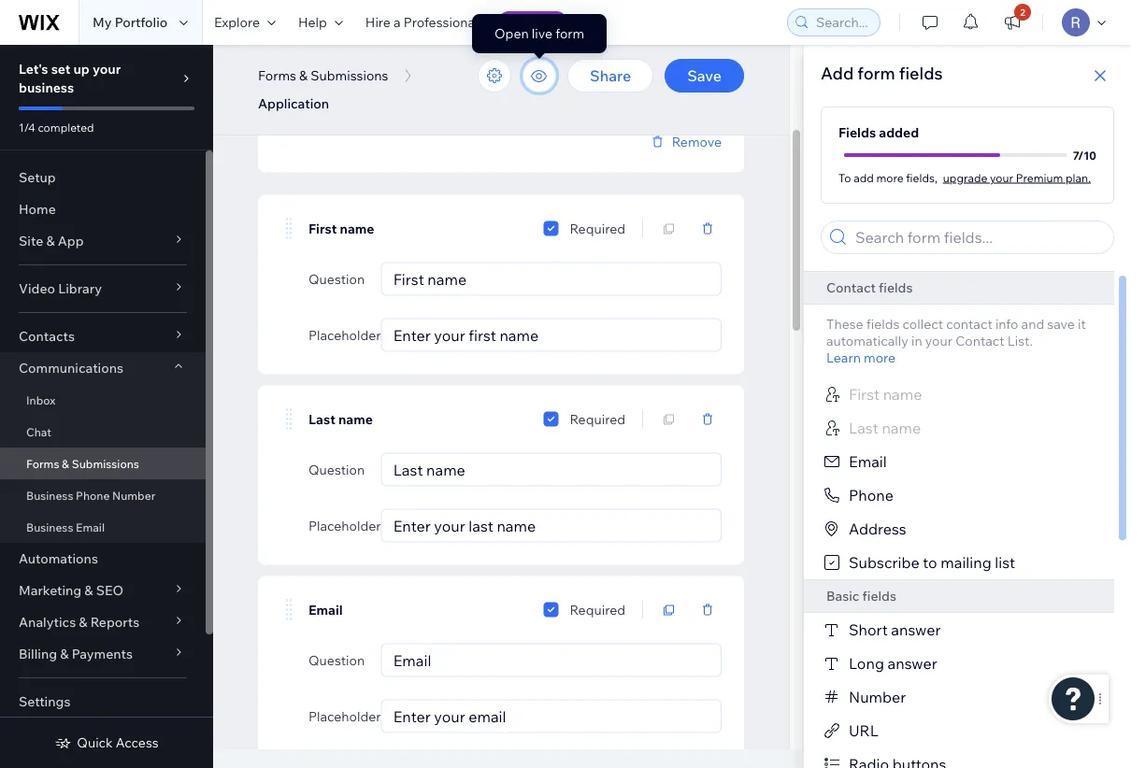 Task type: locate. For each thing, give the bounding box(es) containing it.
0 vertical spatial type your question here... field
[[388, 263, 716, 295]]

2 add placeholder text… field from the top
[[388, 510, 716, 542]]

address
[[849, 520, 907, 539]]

1 vertical spatial question
[[309, 462, 365, 478]]

& inside "dropdown button"
[[60, 646, 69, 663]]

1 question from the top
[[309, 271, 365, 287]]

0 vertical spatial contact
[[827, 280, 876, 296]]

home link
[[0, 194, 206, 225]]

0 horizontal spatial email
[[76, 521, 105, 535]]

3 required from the top
[[570, 602, 626, 618]]

0 horizontal spatial your
[[93, 61, 121, 77]]

2
[[1021, 6, 1026, 18]]

& for billing & payments "dropdown button"
[[60, 646, 69, 663]]

1 vertical spatial forms & submissions
[[26, 457, 139, 471]]

0 vertical spatial email
[[849, 453, 887, 471]]

video
[[19, 281, 55, 297]]

1 vertical spatial first
[[849, 385, 880, 404]]

1 vertical spatial forms
[[26, 457, 59, 471]]

0 vertical spatial business
[[26, 489, 73, 503]]

& inside dropdown button
[[79, 615, 87, 631]]

hire
[[366, 14, 391, 30]]

& inside 'popup button'
[[84, 583, 93, 599]]

None checkbox
[[544, 599, 559, 622]]

forms & submissions down form description
[[258, 67, 389, 84]]

more down automatically
[[864, 350, 896, 366]]

name
[[340, 221, 375, 237], [884, 385, 923, 404], [339, 411, 373, 428], [882, 419, 921, 438]]

1 horizontal spatial first
[[849, 385, 880, 404]]

your inside "these fields collect contact info and save it automatically in your contact list. learn more"
[[926, 333, 953, 349]]

1 placeholder from the top
[[309, 327, 381, 343]]

form right add
[[858, 62, 896, 83]]

0 vertical spatial submissions
[[311, 67, 389, 84]]

1 vertical spatial more
[[864, 350, 896, 366]]

url
[[849, 722, 879, 741]]

3 add placeholder text… field from the top
[[388, 701, 716, 733]]

learn more link
[[827, 350, 896, 367]]

& for analytics & reports dropdown button on the bottom left of page
[[79, 615, 87, 631]]

required for first
[[570, 220, 626, 237]]

2 business from the top
[[26, 521, 73, 535]]

required for last
[[570, 411, 626, 427]]

& up business phone number
[[62, 457, 69, 471]]

forms & submissions link
[[0, 448, 206, 480]]

0 horizontal spatial last
[[309, 411, 336, 428]]

first
[[309, 221, 337, 237], [849, 385, 880, 404]]

0 vertical spatial your
[[93, 61, 121, 77]]

business up automations
[[26, 521, 73, 535]]

plan.
[[1066, 171, 1092, 185]]

billing & payments
[[19, 646, 133, 663]]

1 horizontal spatial forms
[[258, 67, 296, 84]]

2 vertical spatial required
[[570, 602, 626, 618]]

settings
[[19, 694, 71, 710]]

and
[[1022, 316, 1045, 333]]

your right upgrade
[[991, 171, 1014, 185]]

1 vertical spatial submissions
[[72, 457, 139, 471]]

fields inside "these fields collect contact info and save it automatically in your contact list. learn more"
[[867, 316, 900, 333]]

forms down chat
[[26, 457, 59, 471]]

1 vertical spatial placeholder
[[309, 518, 381, 534]]

submissions down description in the left of the page
[[311, 67, 389, 84]]

1 vertical spatial business
[[26, 521, 73, 535]]

answer for long answer
[[888, 655, 938, 673]]

upgrade button
[[498, 11, 568, 34]]

submissions
[[311, 67, 389, 84], [72, 457, 139, 471]]

& left seo at left
[[84, 583, 93, 599]]

& for forms & submissions 'button' at top
[[299, 67, 308, 84]]

answer down short answer
[[888, 655, 938, 673]]

& left reports
[[79, 615, 87, 631]]

fields up added
[[900, 62, 943, 83]]

more right add
[[877, 171, 904, 185]]

forms inside forms & submissions link
[[26, 457, 59, 471]]

2 question from the top
[[309, 462, 365, 478]]

upgrade
[[944, 171, 988, 185]]

0 vertical spatial forms
[[258, 67, 296, 84]]

0 horizontal spatial phone
[[76, 489, 110, 503]]

/ up the save
[[684, 45, 690, 62]]

submissions down chat link
[[72, 457, 139, 471]]

1 horizontal spatial number
[[849, 688, 907, 707]]

10
[[1084, 148, 1097, 162]]

automations
[[19, 551, 98, 567]]

form
[[556, 25, 585, 42], [858, 62, 896, 83]]

forms & submissions inside forms & submissions 'button'
[[258, 67, 389, 84]]

2 vertical spatial placeholder
[[309, 709, 381, 725]]

1 horizontal spatial email
[[309, 602, 343, 618]]

long answer
[[849, 655, 938, 673]]

1 horizontal spatial forms & submissions
[[258, 67, 389, 84]]

0 horizontal spatial forms & submissions
[[26, 457, 139, 471]]

your right in
[[926, 333, 953, 349]]

1 horizontal spatial contact
[[956, 333, 1005, 349]]

hire a professional link
[[354, 0, 490, 45]]

0 vertical spatial question
[[309, 271, 365, 287]]

2 vertical spatial type your question here... field
[[388, 645, 716, 677]]

fields added
[[839, 124, 920, 141]]

1/4 completed
[[19, 120, 94, 134]]

Search form fields... field
[[850, 222, 1108, 253]]

& down form
[[299, 67, 308, 84]]

learn
[[827, 350, 861, 366]]

phone up address
[[849, 486, 894, 505]]

premium
[[1017, 171, 1064, 185]]

2 type your question here... field from the top
[[388, 454, 716, 486]]

info
[[996, 316, 1019, 333]]

placeholder for last
[[309, 518, 381, 534]]

fields
[[900, 62, 943, 83], [879, 280, 913, 296], [867, 316, 900, 333], [863, 588, 897, 605]]

more inside "these fields collect contact info and save it automatically in your contact list. learn more"
[[864, 350, 896, 366]]

first name
[[309, 221, 375, 237], [849, 385, 923, 404]]

seo
[[96, 583, 124, 599]]

0 vertical spatial first name
[[309, 221, 375, 237]]

submissions inside forms & submissions link
[[72, 457, 139, 471]]

forms & submissions up business phone number
[[26, 457, 139, 471]]

0 vertical spatial add placeholder text… field
[[388, 319, 716, 351]]

site & app
[[19, 233, 84, 249]]

number down long
[[849, 688, 907, 707]]

0 vertical spatial number
[[112, 489, 156, 503]]

question
[[309, 271, 365, 287], [309, 462, 365, 478], [309, 652, 365, 669]]

0 horizontal spatial submissions
[[72, 457, 139, 471]]

remove button
[[650, 133, 722, 150]]

to
[[839, 171, 852, 185]]

2 vertical spatial question
[[309, 652, 365, 669]]

forms for forms & submissions link
[[26, 457, 59, 471]]

a
[[394, 14, 401, 30]]

2 vertical spatial add placeholder text… field
[[388, 701, 716, 733]]

fields,
[[907, 171, 938, 185]]

save
[[1048, 316, 1076, 333]]

0 vertical spatial answer
[[892, 621, 941, 640]]

0 horizontal spatial forms
[[26, 457, 59, 471]]

1 horizontal spatial form
[[858, 62, 896, 83]]

None checkbox
[[544, 217, 559, 240], [544, 408, 559, 431], [544, 217, 559, 240], [544, 408, 559, 431]]

1 business from the top
[[26, 489, 73, 503]]

1 vertical spatial contact
[[956, 333, 1005, 349]]

2 horizontal spatial email
[[849, 453, 887, 471]]

billing
[[19, 646, 57, 663]]

Add placeholder text… field
[[388, 319, 716, 351], [388, 510, 716, 542], [388, 701, 716, 733]]

upgrade your premium plan. button
[[944, 169, 1092, 186]]

list
[[996, 554, 1016, 572]]

contact down contact
[[956, 333, 1005, 349]]

1 vertical spatial /
[[1079, 148, 1084, 162]]

fields for these
[[867, 316, 900, 333]]

& inside popup button
[[46, 233, 55, 249]]

1 vertical spatial form
[[858, 62, 896, 83]]

2 required from the top
[[570, 411, 626, 427]]

your right up
[[93, 61, 121, 77]]

site & app button
[[0, 225, 206, 257]]

0 vertical spatial /
[[684, 45, 690, 62]]

1 horizontal spatial /
[[1079, 148, 1084, 162]]

number
[[112, 489, 156, 503], [849, 688, 907, 707]]

0 vertical spatial forms & submissions
[[258, 67, 389, 84]]

1 vertical spatial answer
[[888, 655, 938, 673]]

contact fields
[[827, 280, 913, 296]]

& inside 'button'
[[299, 67, 308, 84]]

0 horizontal spatial number
[[112, 489, 156, 503]]

number up business email link
[[112, 489, 156, 503]]

add form fields
[[821, 62, 943, 83]]

add
[[821, 62, 854, 83]]

communications
[[19, 360, 124, 376]]

forms inside forms & submissions 'button'
[[258, 67, 296, 84]]

1 vertical spatial type your question here... field
[[388, 454, 716, 486]]

share
[[590, 66, 631, 85]]

Type your question here... field
[[388, 263, 716, 295], [388, 454, 716, 486], [388, 645, 716, 677]]

inbox
[[26, 393, 56, 407]]

these fields collect contact info and save it automatically in your contact list. learn more
[[827, 316, 1087, 366]]

1 vertical spatial add placeholder text… field
[[388, 510, 716, 542]]

1 required from the top
[[570, 220, 626, 237]]

submissions for forms & submissions 'button' at top
[[311, 67, 389, 84]]

& right site
[[46, 233, 55, 249]]

setup
[[19, 169, 56, 186]]

3 type your question here... field from the top
[[388, 645, 716, 677]]

2 placeholder from the top
[[309, 518, 381, 534]]

fields up automatically
[[867, 316, 900, 333]]

form right live
[[556, 25, 585, 42]]

fields for basic
[[863, 588, 897, 605]]

& right billing on the bottom of page
[[60, 646, 69, 663]]

forms for forms & submissions 'button' at top
[[258, 67, 296, 84]]

&
[[299, 67, 308, 84], [46, 233, 55, 249], [62, 457, 69, 471], [84, 583, 93, 599], [79, 615, 87, 631], [60, 646, 69, 663]]

1 vertical spatial email
[[76, 521, 105, 535]]

0 vertical spatial required
[[570, 220, 626, 237]]

64
[[667, 45, 684, 62]]

3 placeholder from the top
[[309, 709, 381, 725]]

help button
[[287, 0, 354, 45]]

7
[[1074, 148, 1079, 162]]

fields
[[839, 124, 877, 141]]

site
[[19, 233, 43, 249]]

forms down form
[[258, 67, 296, 84]]

forms & submissions inside forms & submissions link
[[26, 457, 139, 471]]

portfolio
[[115, 14, 168, 30]]

1 horizontal spatial your
[[926, 333, 953, 349]]

0 horizontal spatial first
[[309, 221, 337, 237]]

0 vertical spatial placeholder
[[309, 327, 381, 343]]

1 vertical spatial first name
[[849, 385, 923, 404]]

0 vertical spatial form
[[556, 25, 585, 42]]

1 horizontal spatial submissions
[[311, 67, 389, 84]]

2 button
[[992, 0, 1034, 45]]

answer up long answer
[[892, 621, 941, 640]]

required
[[570, 220, 626, 237], [570, 411, 626, 427], [570, 602, 626, 618]]

/ up plan.
[[1079, 148, 1084, 162]]

phone
[[849, 486, 894, 505], [76, 489, 110, 503]]

1 type your question here... field from the top
[[388, 263, 716, 295]]

email
[[849, 453, 887, 471], [76, 521, 105, 535], [309, 602, 343, 618]]

short
[[849, 621, 888, 640]]

0 horizontal spatial /
[[684, 45, 690, 62]]

2 vertical spatial email
[[309, 602, 343, 618]]

question for last
[[309, 462, 365, 478]]

inbox link
[[0, 384, 206, 416]]

type your question here... field for email
[[388, 645, 716, 677]]

business up business email
[[26, 489, 73, 503]]

contact inside "these fields collect contact info and save it automatically in your contact list. learn more"
[[956, 333, 1005, 349]]

fields down subscribe
[[863, 588, 897, 605]]

1 vertical spatial required
[[570, 411, 626, 427]]

/ for 64
[[684, 45, 690, 62]]

business
[[26, 489, 73, 503], [26, 521, 73, 535]]

forms
[[258, 67, 296, 84], [26, 457, 59, 471]]

fields up collect
[[879, 280, 913, 296]]

submissions inside forms & submissions 'button'
[[311, 67, 389, 84]]

subscribe to mailing list
[[849, 554, 1016, 572]]

2 horizontal spatial your
[[991, 171, 1014, 185]]

64 / 1000
[[667, 45, 721, 62]]

contact up these
[[827, 280, 876, 296]]

quick
[[77, 735, 113, 752]]

marketing
[[19, 583, 82, 599]]

7 / 10
[[1074, 148, 1097, 162]]

2 vertical spatial your
[[926, 333, 953, 349]]

placeholder
[[309, 327, 381, 343], [309, 518, 381, 534], [309, 709, 381, 725]]

automations link
[[0, 543, 206, 575]]

phone up business email link
[[76, 489, 110, 503]]

0 horizontal spatial last name
[[309, 411, 373, 428]]



Task type: vqa. For each thing, say whether or not it's contained in the screenshot.
the bottom Business
yes



Task type: describe. For each thing, give the bounding box(es) containing it.
0 vertical spatial more
[[877, 171, 904, 185]]

business phone number link
[[0, 480, 206, 512]]

fields for contact
[[879, 280, 913, 296]]

1 horizontal spatial first name
[[849, 385, 923, 404]]

quick access button
[[55, 735, 159, 752]]

question for first
[[309, 271, 365, 287]]

subscribe
[[849, 554, 920, 572]]

upgrade
[[509, 15, 556, 29]]

Search... field
[[811, 9, 875, 36]]

business for business email
[[26, 521, 73, 535]]

app
[[58, 233, 84, 249]]

communications button
[[0, 353, 206, 384]]

& for site & app popup button
[[46, 233, 55, 249]]

form
[[281, 50, 312, 66]]

Add a short description... text field
[[282, 73, 721, 128]]

type your question here... field for last name
[[388, 454, 716, 486]]

completed
[[38, 120, 94, 134]]

short answer
[[849, 621, 941, 640]]

0 horizontal spatial form
[[556, 25, 585, 42]]

save button
[[665, 59, 745, 93]]

chat
[[26, 425, 51, 439]]

your inside let's set up your business
[[93, 61, 121, 77]]

contacts
[[19, 328, 75, 345]]

collect
[[903, 316, 944, 333]]

1/4
[[19, 120, 35, 134]]

sidebar element
[[0, 45, 213, 769]]

forms & submissions for forms & submissions link
[[26, 457, 139, 471]]

payments
[[72, 646, 133, 663]]

marketing & seo
[[19, 583, 124, 599]]

added
[[879, 124, 920, 141]]

setup link
[[0, 162, 206, 194]]

business email
[[26, 521, 105, 535]]

explore
[[214, 14, 260, 30]]

to
[[923, 554, 938, 572]]

professional
[[404, 14, 479, 30]]

add placeholder text… field for email
[[388, 701, 716, 733]]

settings link
[[0, 687, 206, 718]]

submissions for forms & submissions link
[[72, 457, 139, 471]]

1000
[[690, 45, 721, 62]]

open live form
[[495, 25, 585, 42]]

1 horizontal spatial phone
[[849, 486, 894, 505]]

& for forms & submissions link
[[62, 457, 69, 471]]

answer for short answer
[[892, 621, 941, 640]]

business email link
[[0, 512, 206, 543]]

application
[[258, 95, 329, 112]]

to add more fields, upgrade your premium plan.
[[839, 171, 1092, 185]]

video library button
[[0, 273, 206, 305]]

business phone number
[[26, 489, 156, 503]]

& for marketing & seo 'popup button'
[[84, 583, 93, 599]]

1 horizontal spatial last
[[849, 419, 879, 438]]

hire a professional
[[366, 14, 479, 30]]

analytics & reports
[[19, 615, 140, 631]]

1 vertical spatial your
[[991, 171, 1014, 185]]

number inside the sidebar element
[[112, 489, 156, 503]]

it
[[1078, 316, 1087, 333]]

access
[[116, 735, 159, 752]]

save
[[688, 66, 722, 85]]

contacts button
[[0, 321, 206, 353]]

/ for 7
[[1079, 148, 1084, 162]]

share button
[[568, 59, 654, 93]]

phone inside business phone number link
[[76, 489, 110, 503]]

form description
[[281, 50, 385, 66]]

description
[[315, 50, 385, 66]]

business
[[19, 80, 74, 96]]

1 vertical spatial number
[[849, 688, 907, 707]]

business for business phone number
[[26, 489, 73, 503]]

1 add placeholder text… field from the top
[[388, 319, 716, 351]]

remove
[[672, 133, 722, 150]]

mailing
[[941, 554, 992, 572]]

basic fields
[[827, 588, 897, 605]]

0 horizontal spatial contact
[[827, 280, 876, 296]]

0 horizontal spatial first name
[[309, 221, 375, 237]]

0 vertical spatial first
[[309, 221, 337, 237]]

open
[[495, 25, 529, 42]]

email inside the sidebar element
[[76, 521, 105, 535]]

these
[[827, 316, 864, 333]]

1 horizontal spatial last name
[[849, 419, 921, 438]]

reports
[[90, 615, 140, 631]]

application button
[[249, 90, 339, 118]]

placeholder for first
[[309, 327, 381, 343]]

analytics
[[19, 615, 76, 631]]

let's set up your business
[[19, 61, 121, 96]]

help
[[298, 14, 327, 30]]

analytics & reports button
[[0, 607, 206, 639]]

marketing & seo button
[[0, 575, 206, 607]]

set
[[51, 61, 70, 77]]

home
[[19, 201, 56, 217]]

in
[[912, 333, 923, 349]]

long
[[849, 655, 885, 673]]

quick access
[[77, 735, 159, 752]]

let's
[[19, 61, 48, 77]]

3 question from the top
[[309, 652, 365, 669]]

forms & submissions for forms & submissions 'button' at top
[[258, 67, 389, 84]]

add placeholder text… field for last name
[[388, 510, 716, 542]]

up
[[73, 61, 90, 77]]

my
[[93, 14, 112, 30]]



